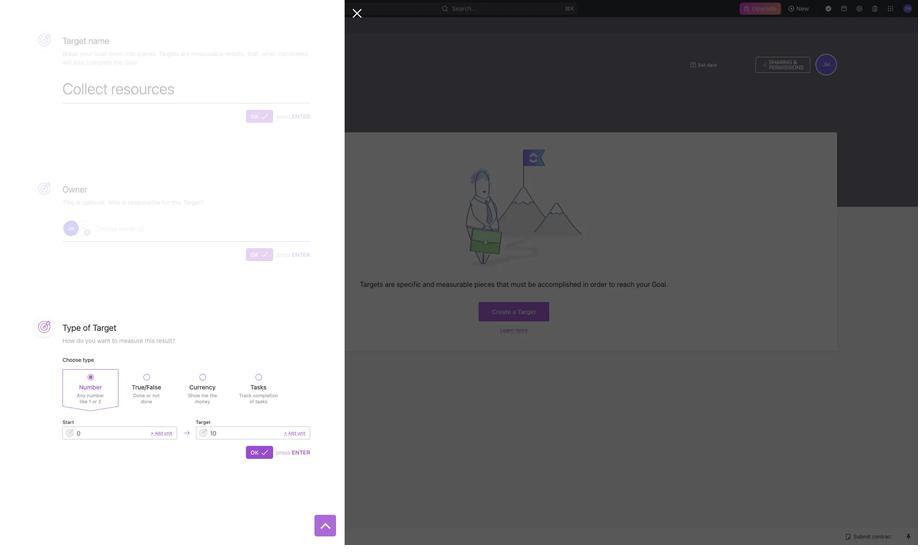 Task type: vqa. For each thing, say whether or not it's contained in the screenshot.


Task type: locate. For each thing, give the bounding box(es) containing it.
0 vertical spatial of
[[45, 226, 51, 234]]

enter
[[292, 113, 310, 120], [292, 251, 310, 258], [292, 449, 310, 456]]

+
[[151, 430, 154, 436], [284, 430, 287, 436]]

tree containing agency management
[[3, 165, 106, 471]]

2 vertical spatial press enter
[[276, 449, 310, 456]]

0 horizontal spatial to
[[112, 337, 118, 344]]

3 enter from the top
[[292, 449, 310, 456]]

1 + add unit from the left
[[151, 430, 172, 436]]

1 vertical spatial target
[[93, 323, 116, 333]]

1 horizontal spatial choose
[[95, 224, 118, 232]]

goal.
[[652, 281, 668, 288]]

0 vertical spatial to
[[609, 281, 615, 288]]

ok for target name
[[251, 113, 259, 120]]

0 vertical spatial ok
[[251, 113, 259, 120]]

0 vertical spatial or
[[146, 393, 151, 398]]

choose type
[[62, 357, 94, 363]]

target left the name
[[62, 36, 86, 46]]

want
[[97, 337, 110, 344]]

target up want
[[93, 323, 116, 333]]

0 horizontal spatial +
[[151, 430, 154, 436]]

None text field
[[62, 79, 310, 103]]

2 vertical spatial press
[[276, 449, 290, 456]]

target inside type of target how do you want to measure this result?
[[93, 323, 116, 333]]

&
[[794, 59, 797, 65]]

1 horizontal spatial of
[[83, 323, 91, 333]]

type of target how do you want to measure this result?
[[62, 323, 175, 344]]

start
[[62, 419, 74, 425]]

0 horizontal spatial target
[[62, 36, 86, 46]]

None number field
[[76, 429, 151, 437]]

choose
[[95, 224, 118, 232], [62, 357, 81, 363]]

of down track
[[250, 399, 254, 404]]

projects
[[60, 402, 83, 409]]

permissions
[[769, 64, 804, 70]]

2 + from the left
[[284, 430, 287, 436]]

2 vertical spatial enter
[[292, 449, 310, 456]]

upgrade link
[[740, 3, 781, 15]]

of up you
[[83, 323, 91, 333]]

1 enter from the top
[[292, 113, 310, 120]]

dialog
[[0, 0, 362, 545]]

be
[[528, 281, 536, 288]]

1 add from the left
[[155, 430, 163, 436]]

choose left the owner(s) in the left top of the page
[[95, 224, 118, 232]]

1 unit from the left
[[164, 430, 172, 436]]

0 vertical spatial press
[[276, 113, 290, 120]]

of inside tasks track completion of tasks
[[250, 399, 254, 404]]

1 horizontal spatial or
[[146, 393, 151, 398]]

management
[[43, 197, 79, 204]]

client
[[43, 402, 59, 409]]

target for target
[[196, 419, 211, 425]]

or up done
[[146, 393, 151, 398]]

1 vertical spatial press enter
[[276, 251, 310, 258]]

ok button for owner
[[246, 248, 273, 261]]

1 vertical spatial ok
[[251, 251, 259, 258]]

type
[[62, 323, 81, 333]]

0 horizontal spatial choose
[[62, 357, 81, 363]]

show
[[188, 393, 200, 398]]

1 press from the top
[[276, 113, 290, 120]]

1 press enter from the top
[[276, 113, 310, 120]]

1 horizontal spatial + add unit
[[284, 430, 306, 436]]

add for start
[[155, 430, 163, 436]]

0 horizontal spatial + add unit
[[151, 430, 172, 436]]

0 vertical spatial enter
[[292, 113, 310, 120]]

target
[[62, 36, 86, 46], [93, 323, 116, 333], [196, 419, 211, 425]]

create a target
[[492, 308, 536, 315]]

or right 1
[[92, 399, 97, 404]]

0 horizontal spatial of
[[45, 226, 51, 234]]

1 vertical spatial of
[[83, 323, 91, 333]]

agency management link
[[21, 194, 104, 208]]

of
[[45, 226, 51, 234], [83, 323, 91, 333], [250, 399, 254, 404]]

add
[[155, 430, 163, 436], [288, 430, 296, 436]]

3 ok from the top
[[251, 449, 259, 456]]

3 press from the top
[[276, 449, 290, 456]]

ok button
[[246, 110, 273, 123], [246, 248, 273, 261], [246, 446, 273, 459]]

small
[[26, 402, 41, 409]]

to right the order
[[609, 281, 615, 288]]

2 add from the left
[[288, 430, 296, 436]]

0 horizontal spatial or
[[92, 399, 97, 404]]

do
[[77, 337, 84, 344]]

to
[[609, 281, 615, 288], [112, 337, 118, 344]]

1 vertical spatial press
[[276, 251, 290, 258]]

this
[[145, 337, 155, 344]]

1 vertical spatial to
[[112, 337, 118, 344]]

ok
[[251, 113, 259, 120], [251, 251, 259, 258], [251, 449, 259, 456]]

press
[[276, 113, 290, 120], [276, 251, 290, 258], [276, 449, 290, 456]]

2 press from the top
[[276, 251, 290, 258]]

1 horizontal spatial add
[[288, 430, 296, 436]]

2 unit from the left
[[298, 430, 306, 436]]

sharing & permissions
[[769, 59, 804, 70]]

of inside type of target how do you want to measure this result?
[[83, 323, 91, 333]]

1 horizontal spatial +
[[284, 430, 287, 436]]

2 ok from the top
[[251, 251, 259, 258]]

add for target
[[288, 430, 296, 436]]

number any number like 1 or 2
[[77, 384, 104, 404]]

1 ok from the top
[[251, 113, 259, 120]]

scope of work link
[[26, 223, 82, 237]]

2 vertical spatial ok
[[251, 449, 259, 456]]

to right want
[[112, 337, 118, 344]]

to inside type of target how do you want to measure this result?
[[112, 337, 118, 344]]

or inside number any number like 1 or 2
[[92, 399, 97, 404]]

me
[[202, 393, 208, 398]]

press enter
[[276, 113, 310, 120], [276, 251, 310, 258], [276, 449, 310, 456]]

2 horizontal spatial of
[[250, 399, 254, 404]]

work
[[52, 226, 67, 234]]

order
[[590, 281, 607, 288]]

or inside true/false done or not done
[[146, 393, 151, 398]]

scope of work
[[26, 226, 67, 234]]

targets
[[360, 281, 383, 288]]

new
[[797, 5, 809, 12]]

0 vertical spatial target
[[62, 36, 86, 46]]

1 vertical spatial ok button
[[246, 248, 273, 261]]

any
[[77, 393, 85, 398]]

agency management
[[21, 197, 79, 204]]

ok button for target name
[[246, 110, 273, 123]]

1 horizontal spatial unit
[[298, 430, 306, 436]]

choose left "type"
[[62, 357, 81, 363]]

2 enter from the top
[[292, 251, 310, 258]]

unit
[[164, 430, 172, 436], [298, 430, 306, 436]]

must
[[511, 281, 526, 288]]

1 vertical spatial choose
[[62, 357, 81, 363]]

2 vertical spatial of
[[250, 399, 254, 404]]

track
[[239, 393, 252, 398]]

of inside tree
[[45, 226, 51, 234]]

1 vertical spatial enter
[[292, 251, 310, 258]]

1 + from the left
[[151, 430, 154, 436]]

owner
[[62, 185, 87, 194]]

2 vertical spatial target
[[196, 419, 211, 425]]

owner(s)
[[119, 224, 144, 232]]

tree
[[3, 165, 106, 471]]

done
[[141, 399, 152, 404]]

2 press enter from the top
[[276, 251, 310, 258]]

1 horizontal spatial target
[[93, 323, 116, 333]]

+ add unit for target
[[284, 430, 306, 436]]

true/false
[[132, 384, 161, 391]]

0 horizontal spatial unit
[[164, 430, 172, 436]]

target down money
[[196, 419, 211, 425]]

1 ok button from the top
[[246, 110, 273, 123]]

0 vertical spatial press enter
[[276, 113, 310, 120]]

type
[[83, 357, 94, 363]]

choose owner(s)
[[95, 224, 144, 232]]

0 vertical spatial ok button
[[246, 110, 273, 123]]

of left 'work'
[[45, 226, 51, 234]]

learn
[[500, 327, 514, 334]]

choose for choose type
[[62, 357, 81, 363]]

0 horizontal spatial add
[[155, 430, 163, 436]]

1 vertical spatial or
[[92, 399, 97, 404]]

2 + add unit from the left
[[284, 430, 306, 436]]

press for target name
[[276, 113, 290, 120]]

done
[[133, 393, 145, 398]]

2 vertical spatial ok button
[[246, 446, 273, 459]]

0 vertical spatial choose
[[95, 224, 118, 232]]

2 ok button from the top
[[246, 248, 273, 261]]

2 horizontal spatial target
[[196, 419, 211, 425]]



Task type: describe. For each thing, give the bounding box(es) containing it.
sidebar navigation
[[0, 17, 110, 545]]

specific
[[397, 281, 421, 288]]

upgrade
[[752, 5, 777, 12]]

in
[[583, 281, 589, 288]]

choose for choose owner(s)
[[95, 224, 118, 232]]

0 number field
[[209, 429, 284, 437]]

⌘k
[[565, 5, 574, 12]]

on
[[266, 58, 278, 71]]

currency
[[189, 384, 216, 391]]

+ for start
[[151, 430, 154, 436]]

scope
[[26, 226, 43, 234]]

agency
[[21, 197, 41, 204]]

how
[[62, 337, 75, 344]]

small client projects
[[26, 402, 83, 409]]

enter for target name
[[292, 113, 310, 120]]

result?
[[156, 337, 175, 344]]

accomplished
[[538, 281, 581, 288]]

new button
[[785, 2, 814, 16]]

mars
[[280, 58, 304, 71]]

1
[[89, 399, 91, 404]]

your
[[636, 281, 650, 288]]

tasks
[[256, 399, 267, 404]]

sharing
[[769, 59, 792, 65]]

the
[[210, 393, 217, 398]]

reach
[[617, 281, 635, 288]]

number
[[87, 393, 104, 398]]

search...
[[452, 5, 477, 12]]

3 press enter from the top
[[276, 449, 310, 456]]

targets are specific and measurable pieces that must be accomplished in order to reach your goal.
[[360, 281, 668, 288]]

currency show me the money
[[188, 384, 217, 404]]

land on mars
[[241, 58, 306, 71]]

tasks track completion of tasks
[[239, 384, 278, 404]]

learn more
[[500, 327, 528, 334]]

2
[[98, 399, 101, 404]]

ok for owner
[[251, 251, 259, 258]]

dialog containing target name
[[0, 0, 362, 545]]

crm
[[26, 329, 39, 336]]

measurable
[[436, 281, 473, 288]]

pieces
[[474, 281, 495, 288]]

home link
[[3, 42, 106, 56]]

of for type
[[83, 323, 91, 333]]

target for target name
[[62, 36, 86, 46]]

unit for target
[[298, 430, 306, 436]]

unit for start
[[164, 430, 172, 436]]

target name
[[62, 36, 109, 46]]

you
[[85, 337, 95, 344]]

+ for target
[[284, 430, 287, 436]]

tasks
[[250, 384, 267, 391]]

measure
[[119, 337, 143, 344]]

completion
[[253, 393, 278, 398]]

small client projects link
[[26, 399, 83, 413]]

more
[[515, 327, 528, 334]]

press enter for owner
[[276, 251, 310, 258]]

press for owner
[[276, 251, 290, 258]]

of for scope
[[45, 226, 51, 234]]

are
[[385, 281, 395, 288]]

1 horizontal spatial to
[[609, 281, 615, 288]]

press enter for target name
[[276, 113, 310, 120]]

enter for owner
[[292, 251, 310, 258]]

+ add unit for start
[[151, 430, 172, 436]]

crm link
[[26, 326, 82, 340]]

true/false done or not done
[[132, 384, 161, 404]]

tree inside "sidebar" navigation
[[3, 165, 106, 471]]

that
[[497, 281, 509, 288]]

number
[[79, 384, 102, 391]]

like
[[80, 399, 87, 404]]

money
[[195, 399, 210, 404]]

learn more link
[[500, 327, 528, 334]]

none text field inside dialog
[[62, 79, 310, 103]]

and
[[423, 281, 434, 288]]

not
[[152, 393, 160, 398]]

land
[[241, 58, 264, 71]]

3 ok button from the top
[[246, 446, 273, 459]]

name
[[88, 36, 109, 46]]

home
[[21, 45, 37, 52]]



